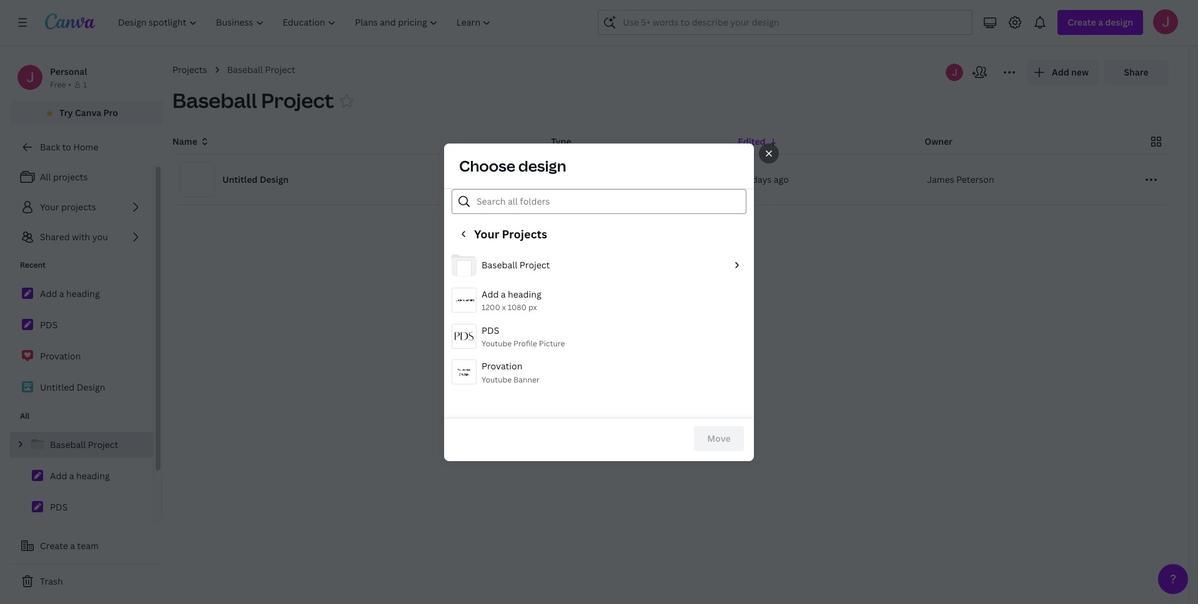 Task type: describe. For each thing, give the bounding box(es) containing it.
choose
[[459, 155, 515, 176]]

1 vertical spatial baseball project link
[[10, 432, 153, 459]]

you
[[92, 231, 108, 243]]

x
[[502, 302, 506, 313]]

edited button
[[738, 135, 778, 149]]

list containing all projects
[[10, 165, 153, 250]]

1 horizontal spatial projects
[[502, 226, 547, 241]]

1
[[83, 79, 87, 90]]

2 pds link from the top
[[10, 495, 153, 521]]

share
[[1124, 66, 1149, 78]]

youtube for provation
[[482, 374, 512, 385]]

name
[[172, 136, 197, 147]]

21 days ago
[[740, 174, 789, 186]]

pds inside list
[[40, 319, 58, 331]]

1 horizontal spatial design
[[260, 174, 289, 186]]

add inside add a heading 1200 x 1080 px
[[482, 288, 499, 300]]

youtube for pds
[[482, 338, 512, 349]]

provation youtube banner
[[482, 360, 540, 385]]

untitled design link
[[10, 375, 153, 401]]

free •
[[50, 79, 71, 90]]

heading inside add a heading 1200 x 1080 px
[[508, 288, 542, 300]]

projects for all projects
[[53, 171, 88, 183]]

back
[[40, 141, 60, 153]]

1 horizontal spatial untitled
[[222, 174, 258, 186]]

your projects
[[474, 226, 547, 241]]

design inside list
[[77, 382, 105, 394]]

personal
[[50, 66, 87, 77]]

shared with you link
[[10, 225, 153, 250]]

your projects
[[40, 201, 96, 213]]

home
[[73, 141, 98, 153]]

px
[[529, 302, 537, 313]]

recent
[[20, 260, 46, 271]]

1200
[[482, 302, 500, 313]]

create
[[40, 540, 68, 552]]

free
[[50, 79, 66, 90]]

21
[[740, 174, 750, 186]]

pds youtube profile picture
[[482, 324, 565, 349]]

add inside list
[[40, 288, 57, 300]]

your projects link
[[10, 195, 153, 220]]

1 vertical spatial add a heading
[[50, 470, 110, 482]]

2 add a heading link from the top
[[10, 464, 153, 490]]

heading inside list
[[66, 288, 100, 300]]

ago
[[774, 174, 789, 186]]

create a team button
[[10, 534, 162, 559]]

shared
[[40, 231, 70, 243]]

edited
[[738, 136, 766, 147]]

add a heading 1200 x 1080 px
[[482, 288, 542, 313]]

1080
[[508, 302, 527, 313]]

1 add a heading link from the top
[[10, 281, 153, 307]]

doc
[[554, 174, 571, 186]]

Search all folders search field
[[477, 190, 738, 213]]

choose design
[[459, 155, 566, 176]]

untitled design inside untitled design link
[[40, 382, 105, 394]]

1 pds link from the top
[[10, 312, 153, 339]]

all for all
[[20, 411, 30, 422]]

trash
[[40, 576, 63, 588]]

pds up create
[[50, 502, 68, 514]]

projects link
[[172, 63, 207, 77]]

0 vertical spatial baseball project button
[[172, 87, 334, 114]]



Task type: locate. For each thing, give the bounding box(es) containing it.
banner
[[514, 374, 540, 385]]

1 youtube from the top
[[482, 338, 512, 349]]

0 horizontal spatial all
[[20, 411, 30, 422]]

0 vertical spatial design
[[260, 174, 289, 186]]

1 vertical spatial pds link
[[10, 495, 153, 521]]

days
[[752, 174, 772, 186]]

provation inside list
[[40, 351, 81, 362]]

all inside list
[[40, 171, 51, 183]]

1 vertical spatial baseball project button
[[452, 253, 742, 281]]

0 vertical spatial youtube
[[482, 338, 512, 349]]

0 horizontal spatial untitled design
[[40, 382, 105, 394]]

provation
[[40, 351, 81, 362], [482, 360, 523, 372]]

pds link up team
[[10, 495, 153, 521]]

your inside list
[[40, 201, 59, 213]]

1 horizontal spatial baseball project link
[[227, 63, 295, 77]]

baseball project link
[[227, 63, 295, 77], [10, 432, 153, 459]]

projects
[[172, 64, 207, 76], [502, 226, 547, 241]]

baseball project
[[227, 64, 295, 76], [172, 87, 334, 114], [482, 259, 550, 271], [50, 439, 118, 451]]

add
[[40, 288, 57, 300], [482, 288, 499, 300], [50, 470, 67, 482]]

baseball right projects link
[[227, 64, 263, 76]]

top level navigation element
[[110, 10, 502, 35]]

try canva pro button
[[10, 101, 162, 125]]

1 vertical spatial add a heading link
[[10, 464, 153, 490]]

1 vertical spatial untitled
[[40, 382, 75, 394]]

all projects
[[40, 171, 88, 183]]

provation link
[[10, 344, 153, 370]]

baseball down untitled design link
[[50, 439, 86, 451]]

a inside button
[[70, 540, 75, 552]]

add a heading link
[[10, 281, 153, 307], [10, 464, 153, 490]]

1 vertical spatial youtube
[[482, 374, 512, 385]]

projects down all projects link at the left top of the page
[[61, 201, 96, 213]]

all projects link
[[10, 165, 153, 190]]

move button
[[694, 426, 744, 451]]

0 vertical spatial pds link
[[10, 312, 153, 339]]

provation up banner
[[482, 360, 523, 372]]

baseball down projects link
[[172, 87, 257, 114]]

a inside list
[[59, 288, 64, 300]]

0 vertical spatial your
[[40, 201, 59, 213]]

projects down back to home
[[53, 171, 88, 183]]

name button
[[172, 135, 210, 149]]

shared with you
[[40, 231, 108, 243]]

design
[[518, 155, 566, 176]]

0 vertical spatial baseball project link
[[227, 63, 295, 77]]

untitled inside untitled design link
[[40, 382, 75, 394]]

1 vertical spatial all
[[20, 411, 30, 422]]

projects
[[53, 171, 88, 183], [61, 201, 96, 213]]

with
[[72, 231, 90, 243]]

list
[[10, 165, 153, 250], [444, 248, 749, 391], [10, 281, 153, 401], [10, 432, 153, 584]]

heading
[[66, 288, 100, 300], [508, 288, 542, 300], [76, 470, 110, 482]]

1 horizontal spatial provation
[[482, 360, 523, 372]]

your for your projects
[[474, 226, 499, 241]]

all
[[40, 171, 51, 183], [20, 411, 30, 422]]

youtube inside pds youtube profile picture
[[482, 338, 512, 349]]

0 vertical spatial untitled design
[[222, 174, 289, 186]]

1 vertical spatial design
[[77, 382, 105, 394]]

pds down 1200
[[482, 324, 499, 336]]

project
[[265, 64, 295, 76], [261, 87, 334, 114], [520, 259, 550, 271], [88, 439, 118, 451]]

pds
[[40, 319, 58, 331], [482, 324, 499, 336], [50, 502, 68, 514]]

try
[[59, 107, 73, 119]]

trash link
[[10, 570, 162, 595]]

1 horizontal spatial untitled design
[[222, 174, 289, 186]]

create a team
[[40, 540, 99, 552]]

back to home link
[[10, 135, 162, 160]]

1 vertical spatial your
[[474, 226, 499, 241]]

try canva pro
[[59, 107, 118, 119]]

2 youtube from the top
[[482, 374, 512, 385]]

back to home
[[40, 141, 98, 153]]

projects for your projects
[[61, 201, 96, 213]]

all for all projects
[[40, 171, 51, 183]]

0 horizontal spatial untitled
[[40, 382, 75, 394]]

pds inside pds youtube profile picture
[[482, 324, 499, 336]]

youtube
[[482, 338, 512, 349], [482, 374, 512, 385]]

0 horizontal spatial your
[[40, 201, 59, 213]]

add a heading inside list
[[40, 288, 100, 300]]

0 horizontal spatial baseball project button
[[172, 87, 334, 114]]

a inside add a heading 1200 x 1080 px
[[501, 288, 506, 300]]

pds up provation link
[[40, 319, 58, 331]]

0 horizontal spatial projects
[[172, 64, 207, 76]]

untitled design
[[222, 174, 289, 186], [40, 382, 105, 394]]

type
[[551, 136, 572, 147]]

1 horizontal spatial your
[[474, 226, 499, 241]]

1 vertical spatial projects
[[61, 201, 96, 213]]

add a heading
[[40, 288, 100, 300], [50, 470, 110, 482]]

baseball project inside baseball project button
[[482, 259, 550, 271]]

your
[[40, 201, 59, 213], [474, 226, 499, 241]]

to
[[62, 141, 71, 153]]

provation inside provation youtube banner
[[482, 360, 523, 372]]

pro
[[103, 107, 118, 119]]

•
[[68, 79, 71, 90]]

your for your projects
[[40, 201, 59, 213]]

owner
[[925, 136, 953, 147]]

provation up untitled design link
[[40, 351, 81, 362]]

design
[[260, 174, 289, 186], [77, 382, 105, 394]]

None search field
[[598, 10, 973, 35]]

share button
[[1104, 60, 1169, 85]]

0 vertical spatial projects
[[172, 64, 207, 76]]

0 vertical spatial add a heading link
[[10, 281, 153, 307]]

0 vertical spatial add a heading
[[40, 288, 100, 300]]

youtube left profile
[[482, 338, 512, 349]]

picture
[[539, 338, 565, 349]]

untitled
[[222, 174, 258, 186], [40, 382, 75, 394]]

team
[[77, 540, 99, 552]]

0 horizontal spatial design
[[77, 382, 105, 394]]

peterson
[[957, 174, 994, 186]]

canva
[[75, 107, 101, 119]]

youtube left banner
[[482, 374, 512, 385]]

baseball down your projects
[[482, 259, 518, 271]]

provation for provation youtube banner
[[482, 360, 523, 372]]

profile
[[514, 338, 537, 349]]

1 vertical spatial projects
[[502, 226, 547, 241]]

0 horizontal spatial baseball project link
[[10, 432, 153, 459]]

0 vertical spatial all
[[40, 171, 51, 183]]

baseball project button
[[172, 87, 334, 114], [452, 253, 742, 281]]

youtube inside provation youtube banner
[[482, 374, 512, 385]]

0 horizontal spatial provation
[[40, 351, 81, 362]]

james
[[927, 174, 954, 186]]

list containing add a heading
[[10, 281, 153, 401]]

1 horizontal spatial all
[[40, 171, 51, 183]]

1 horizontal spatial baseball project button
[[452, 253, 742, 281]]

a
[[59, 288, 64, 300], [501, 288, 506, 300], [69, 470, 74, 482], [70, 540, 75, 552]]

baseball
[[227, 64, 263, 76], [172, 87, 257, 114], [482, 259, 518, 271], [50, 439, 86, 451]]

0 vertical spatial untitled
[[222, 174, 258, 186]]

pds link up provation link
[[10, 312, 153, 339]]

pds link
[[10, 312, 153, 339], [10, 495, 153, 521]]

0 vertical spatial projects
[[53, 171, 88, 183]]

james peterson
[[927, 174, 994, 186]]

provation for provation
[[40, 351, 81, 362]]

move
[[707, 433, 731, 445]]

1 vertical spatial untitled design
[[40, 382, 105, 394]]



Task type: vqa. For each thing, say whether or not it's contained in the screenshot.


